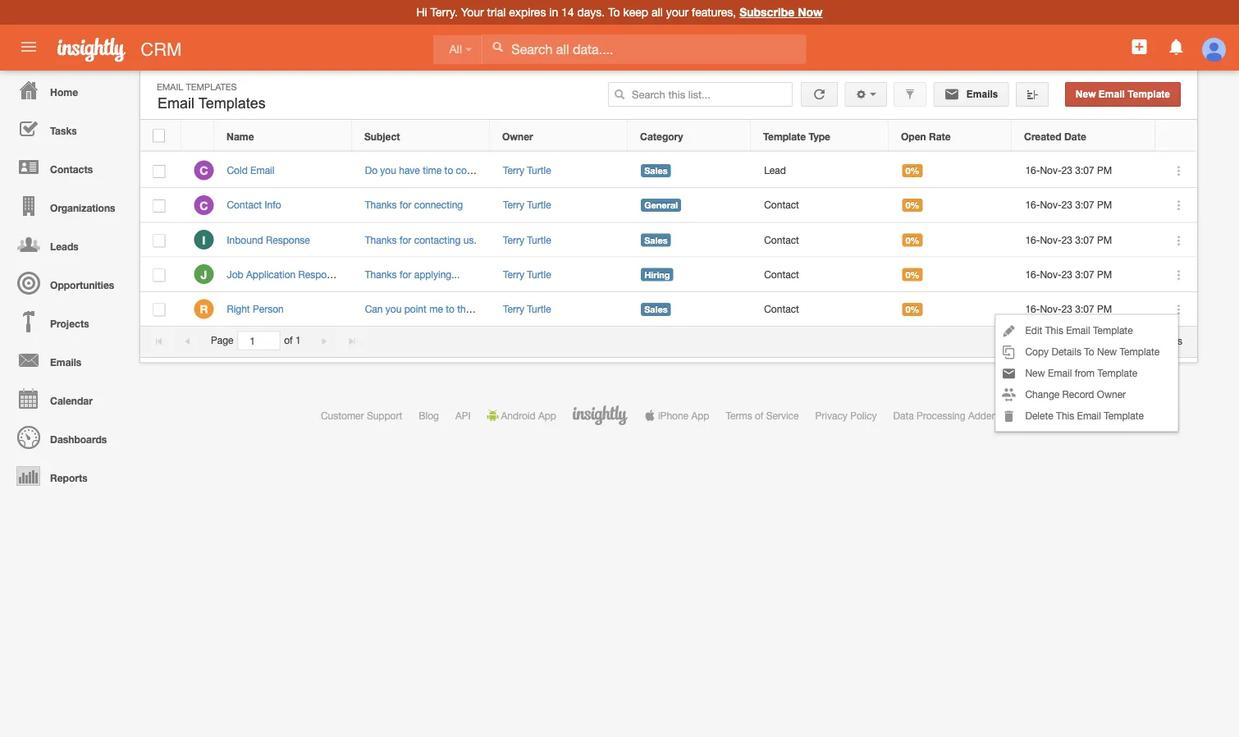 Task type: vqa. For each thing, say whether or not it's contained in the screenshot.


Task type: describe. For each thing, give the bounding box(es) containing it.
terry for j
[[503, 269, 525, 280]]

nov- for thanks for connecting
[[1041, 199, 1062, 211]]

can you point me to the right person?
[[365, 303, 533, 315]]

privacy policy link
[[816, 410, 877, 421]]

type
[[809, 130, 831, 142]]

16-nov-23 3:07 pm cell for thanks for contacting us.
[[1013, 223, 1157, 257]]

contact cell for i
[[752, 223, 890, 257]]

edit
[[1026, 325, 1043, 336]]

change record owner
[[1026, 389, 1127, 400]]

delete this email template link
[[996, 405, 1179, 426]]

copy details to new template link
[[996, 341, 1179, 362]]

16- for thanks for contacting us.
[[1026, 234, 1041, 245]]

do you have time to connect? terry turtle
[[365, 165, 551, 176]]

3:07 for thanks for applying...
[[1076, 269, 1095, 280]]

pm for can you point me to the right person?
[[1098, 303, 1113, 315]]

contact cell for c
[[752, 188, 890, 223]]

cold email link
[[227, 165, 283, 176]]

android app link
[[487, 410, 557, 421]]

the
[[457, 303, 471, 315]]

new email from template link
[[996, 362, 1179, 384]]

data processing addendum
[[894, 410, 1017, 421]]

16- for thanks for connecting
[[1026, 199, 1041, 211]]

sales cell for i
[[629, 223, 752, 257]]

you for do
[[380, 165, 397, 176]]

inbound response
[[227, 234, 310, 245]]

dashboards
[[50, 434, 107, 445]]

terry for i
[[503, 234, 525, 245]]

service
[[767, 410, 799, 421]]

0% cell for thanks for connecting
[[890, 188, 1013, 223]]

calendar link
[[4, 379, 131, 418]]

terry for c
[[503, 199, 525, 211]]

projects link
[[4, 302, 131, 341]]

leads link
[[4, 225, 131, 264]]

16- for thanks for applying...
[[1026, 269, 1041, 280]]

14
[[562, 5, 574, 19]]

of 1
[[284, 335, 301, 346]]

i link
[[194, 230, 214, 250]]

person
[[253, 303, 284, 315]]

c link for cold email
[[194, 161, 214, 180]]

terms
[[726, 410, 753, 421]]

job application response
[[227, 269, 343, 280]]

subscribe now link
[[740, 5, 823, 19]]

features,
[[692, 5, 737, 19]]

nov- for thanks for applying...
[[1041, 269, 1062, 280]]

navigation containing home
[[0, 71, 131, 495]]

23 for thanks for contacting us.
[[1062, 234, 1073, 245]]

2 5 from the left
[[1151, 335, 1157, 346]]

thanks for contacting us. link
[[365, 234, 477, 245]]

r row
[[140, 292, 1198, 327]]

1 terry from the top
[[503, 165, 525, 176]]

thanks for i
[[365, 234, 397, 245]]

23 for can you point me to the right person?
[[1062, 303, 1073, 315]]

terry turtle link for thanks for contacting us.
[[503, 234, 551, 245]]

right person link
[[227, 303, 292, 315]]

i
[[202, 233, 206, 247]]

nov- for can you point me to the right person?
[[1041, 303, 1062, 315]]

3:07 for can you point me to the right person?
[[1076, 303, 1095, 315]]

1 3:07 from the top
[[1076, 165, 1095, 176]]

policy
[[851, 410, 877, 421]]

email templates button
[[154, 91, 270, 116]]

days.
[[578, 5, 605, 19]]

me
[[430, 303, 443, 315]]

emails inside 'navigation'
[[50, 356, 81, 368]]

new for new email from template
[[1026, 367, 1046, 379]]

time
[[423, 165, 442, 176]]

turtle for c
[[527, 199, 551, 211]]

16-nov-23 3:07 pm for can you point me to the right person?
[[1026, 303, 1113, 315]]

privacy policy
[[816, 410, 877, 421]]

contact info link
[[227, 199, 290, 211]]

0 vertical spatial templates
[[186, 81, 237, 92]]

1 pm from the top
[[1098, 165, 1113, 176]]

category
[[640, 130, 684, 142]]

row containing name
[[140, 121, 1197, 151]]

terry turtle for c
[[503, 199, 551, 211]]

processing
[[917, 410, 966, 421]]

home link
[[4, 71, 131, 109]]

0 vertical spatial emails
[[964, 89, 999, 100]]

terry turtle link for thanks for connecting
[[503, 199, 551, 211]]

new email template
[[1076, 89, 1171, 100]]

details
[[1052, 346, 1082, 357]]

1 turtle from the top
[[527, 165, 551, 176]]

iphone app link
[[645, 410, 710, 421]]

2 horizontal spatial of
[[1140, 335, 1148, 346]]

Search this list... text field
[[609, 82, 793, 107]]

contact for j
[[765, 269, 800, 280]]

hiring cell
[[629, 257, 752, 292]]

dashboards link
[[4, 418, 131, 457]]

opportunities link
[[4, 264, 131, 302]]

can
[[365, 303, 383, 315]]

3:07 for thanks for connecting
[[1076, 199, 1095, 211]]

hi terry. your trial expires in 14 days. to keep all your features, subscribe now
[[417, 5, 823, 19]]

email templates email templates
[[157, 81, 266, 112]]

0 horizontal spatial emails link
[[4, 341, 131, 379]]

customer
[[321, 410, 364, 421]]

terry.
[[431, 5, 458, 19]]

keep
[[624, 5, 649, 19]]

addendum
[[969, 410, 1017, 421]]

lead
[[765, 165, 787, 176]]

2 1 from the left
[[1117, 335, 1122, 346]]

1 16-nov-23 3:07 pm from the top
[[1026, 165, 1113, 176]]

email inside c row
[[251, 165, 275, 176]]

turtle for r
[[527, 303, 551, 315]]

info
[[265, 199, 281, 211]]

1 field
[[238, 332, 279, 350]]

contact for r
[[765, 303, 800, 315]]

search image
[[614, 89, 626, 100]]

terms of service link
[[726, 410, 799, 421]]

app for android app
[[539, 410, 557, 421]]

contacts
[[50, 163, 93, 175]]

0 vertical spatial to
[[609, 5, 620, 19]]

cog image
[[856, 89, 867, 100]]

blog link
[[419, 410, 439, 421]]

from
[[1075, 367, 1095, 379]]

created
[[1025, 130, 1062, 142]]

for for i
[[400, 234, 412, 245]]

for for j
[[400, 269, 412, 280]]

hi
[[417, 5, 428, 19]]

thanks for connecting
[[365, 199, 463, 211]]

api link
[[456, 410, 471, 421]]

organizations link
[[4, 186, 131, 225]]

terry turtle link for can you point me to the right person?
[[503, 303, 551, 315]]

show list view filters image
[[905, 89, 916, 100]]

point
[[405, 303, 427, 315]]

date
[[1065, 130, 1087, 142]]

tasks
[[50, 125, 77, 136]]

1 1 from the left
[[296, 335, 301, 346]]

customer support
[[321, 410, 403, 421]]

template inside delete this email template link
[[1105, 410, 1145, 421]]

copy details to new template
[[1026, 346, 1160, 357]]

right
[[227, 303, 250, 315]]

contact info
[[227, 199, 281, 211]]

template inside edit this email template link
[[1094, 325, 1134, 336]]

api
[[456, 410, 471, 421]]

calendar
[[50, 395, 93, 406]]

nov- for thanks for contacting us.
[[1041, 234, 1062, 245]]

job application response link
[[227, 269, 351, 280]]

support
[[367, 410, 403, 421]]

thanks for connecting link
[[365, 199, 463, 211]]

1 vertical spatial owner
[[1098, 389, 1127, 400]]

1 0% cell from the top
[[890, 154, 1013, 188]]

in
[[550, 5, 559, 19]]

for for c
[[400, 199, 412, 211]]

terry turtle for j
[[503, 269, 551, 280]]

1 16- from the top
[[1026, 165, 1041, 176]]

android
[[501, 410, 536, 421]]

us.
[[464, 234, 477, 245]]

thanks for contacting us.
[[365, 234, 477, 245]]

terry turtle for r
[[503, 303, 551, 315]]

this for edit
[[1046, 325, 1064, 336]]

j link
[[194, 265, 214, 284]]

terry turtle link for do you have time to connect?
[[503, 165, 551, 176]]

1 nov- from the top
[[1041, 165, 1062, 176]]



Task type: locate. For each thing, give the bounding box(es) containing it.
for left contacting
[[400, 234, 412, 245]]

0 horizontal spatial of
[[284, 335, 293, 346]]

response inside j row
[[299, 269, 343, 280]]

4 0% from the top
[[906, 269, 920, 280]]

connecting
[[414, 199, 463, 211]]

to for connect?
[[445, 165, 453, 176]]

1 for from the top
[[400, 199, 412, 211]]

reports link
[[4, 457, 131, 495]]

1 5 from the left
[[1132, 335, 1137, 346]]

2 3:07 from the top
[[1076, 199, 1095, 211]]

emails link down the projects
[[4, 341, 131, 379]]

terry turtle right the right
[[503, 303, 551, 315]]

all
[[450, 43, 462, 56]]

thanks inside j row
[[365, 269, 397, 280]]

0% for can you point me to the right person?
[[906, 304, 920, 315]]

3:07 inside i row
[[1076, 234, 1095, 245]]

23 inside i row
[[1062, 234, 1073, 245]]

terry turtle right us.
[[503, 234, 551, 245]]

items
[[1159, 335, 1183, 346]]

terry turtle link up person?
[[503, 269, 551, 280]]

new email from template
[[1026, 367, 1138, 379]]

this for delete
[[1057, 410, 1075, 421]]

2 0% from the top
[[906, 200, 920, 211]]

0 horizontal spatial 5
[[1132, 335, 1137, 346]]

terry inside i row
[[503, 234, 525, 245]]

you
[[380, 165, 397, 176], [386, 303, 402, 315]]

new
[[1076, 89, 1097, 100], [1098, 346, 1118, 357], [1026, 367, 1046, 379]]

16-nov-23 3:07 pm for thanks for contacting us.
[[1026, 234, 1113, 245]]

to inside r row
[[446, 303, 455, 315]]

new up date
[[1076, 89, 1097, 100]]

0 vertical spatial thanks
[[365, 199, 397, 211]]

thanks for c
[[365, 199, 397, 211]]

terry turtle down 'do you have time to connect? terry turtle'
[[503, 199, 551, 211]]

terry right connect?
[[503, 165, 525, 176]]

c link left cold
[[194, 161, 214, 180]]

of right "1" field on the left top of the page
[[284, 335, 293, 346]]

sales up hiring
[[645, 235, 668, 245]]

23 inside j row
[[1062, 269, 1073, 280]]

2 23 from the top
[[1062, 199, 1073, 211]]

applying...
[[414, 269, 460, 280]]

turtle inside i row
[[527, 234, 551, 245]]

1 terry turtle link from the top
[[503, 165, 551, 176]]

0 vertical spatial emails link
[[934, 82, 1010, 107]]

for
[[400, 199, 412, 211], [400, 234, 412, 245], [400, 269, 412, 280]]

this right the edit
[[1046, 325, 1064, 336]]

3:07 inside r row
[[1076, 303, 1095, 315]]

emails
[[964, 89, 999, 100], [50, 356, 81, 368]]

4 nov- from the top
[[1041, 269, 1062, 280]]

row group
[[140, 154, 1198, 327]]

contact cell
[[752, 188, 890, 223], [752, 223, 890, 257], [752, 257, 890, 292], [752, 292, 890, 327]]

j row
[[140, 257, 1198, 292]]

name
[[227, 130, 254, 142]]

1 horizontal spatial new
[[1076, 89, 1097, 100]]

thanks inside i row
[[365, 234, 397, 245]]

1 vertical spatial to
[[1085, 346, 1095, 357]]

this down change record owner
[[1057, 410, 1075, 421]]

2 vertical spatial for
[[400, 269, 412, 280]]

turtle inside j row
[[527, 269, 551, 280]]

5 0% cell from the top
[[890, 292, 1013, 327]]

hiring
[[645, 269, 670, 280]]

nov- inside j row
[[1041, 269, 1062, 280]]

i row
[[140, 223, 1198, 257]]

1 horizontal spatial 1
[[1117, 335, 1122, 346]]

0% inside i row
[[906, 235, 920, 245]]

1 vertical spatial emails
[[50, 356, 81, 368]]

delete this email template
[[1026, 410, 1145, 421]]

sales inside r row
[[645, 304, 668, 315]]

1 c row from the top
[[140, 154, 1198, 188]]

cold email
[[227, 165, 275, 176]]

1 horizontal spatial of
[[755, 410, 764, 421]]

for inside i row
[[400, 234, 412, 245]]

1 vertical spatial emails link
[[4, 341, 131, 379]]

2 contact cell from the top
[[752, 223, 890, 257]]

to down edit this email template link
[[1085, 346, 1095, 357]]

emails link
[[934, 82, 1010, 107], [4, 341, 131, 379]]

1 horizontal spatial app
[[692, 410, 710, 421]]

navigation
[[0, 71, 131, 495]]

5 terry from the top
[[503, 303, 525, 315]]

terry turtle link for thanks for applying...
[[503, 269, 551, 280]]

5 16- from the top
[[1026, 303, 1041, 315]]

1 terry turtle from the top
[[503, 199, 551, 211]]

rate
[[930, 130, 951, 142]]

2 vertical spatial new
[[1026, 367, 1046, 379]]

thanks down do
[[365, 199, 397, 211]]

0 vertical spatial new
[[1076, 89, 1097, 100]]

terry turtle link right the right
[[503, 303, 551, 315]]

2 for from the top
[[400, 234, 412, 245]]

0% for thanks for applying...
[[906, 269, 920, 280]]

0 vertical spatial this
[[1046, 325, 1064, 336]]

general
[[645, 200, 678, 211]]

do
[[365, 165, 378, 176]]

terry turtle inside r row
[[503, 303, 551, 315]]

template type
[[764, 130, 831, 142]]

4 23 from the top
[[1062, 269, 1073, 280]]

thanks inside c row
[[365, 199, 397, 211]]

terry inside j row
[[503, 269, 525, 280]]

1 left -
[[1117, 335, 1122, 346]]

5 3:07 from the top
[[1076, 303, 1095, 315]]

terry down 'do you have time to connect? terry turtle'
[[503, 199, 525, 211]]

connect?
[[456, 165, 497, 176]]

4 contact cell from the top
[[752, 292, 890, 327]]

1 horizontal spatial owner
[[1098, 389, 1127, 400]]

3 thanks from the top
[[365, 269, 397, 280]]

terry turtle link
[[503, 165, 551, 176], [503, 199, 551, 211], [503, 234, 551, 245], [503, 269, 551, 280], [503, 303, 551, 315]]

2 c link from the top
[[194, 195, 214, 215]]

5 left items
[[1151, 335, 1157, 346]]

cold
[[227, 165, 248, 176]]

1 sales cell from the top
[[629, 154, 752, 188]]

3 nov- from the top
[[1041, 234, 1062, 245]]

terry
[[503, 165, 525, 176], [503, 199, 525, 211], [503, 234, 525, 245], [503, 269, 525, 280], [503, 303, 525, 315]]

sales cell down general
[[629, 223, 752, 257]]

to right me
[[446, 303, 455, 315]]

terry for r
[[503, 303, 525, 315]]

1 c link from the top
[[194, 161, 214, 180]]

0 vertical spatial for
[[400, 199, 412, 211]]

0% cell
[[890, 154, 1013, 188], [890, 188, 1013, 223], [890, 223, 1013, 257], [890, 257, 1013, 292], [890, 292, 1013, 327]]

1 app from the left
[[539, 410, 557, 421]]

None checkbox
[[153, 165, 165, 178], [153, 200, 165, 213], [153, 234, 165, 247], [153, 304, 165, 317], [153, 165, 165, 178], [153, 200, 165, 213], [153, 234, 165, 247], [153, 304, 165, 317]]

tasks link
[[4, 109, 131, 148]]

new email template link
[[1066, 82, 1182, 107]]

5 terry turtle link from the top
[[503, 303, 551, 315]]

2 sales cell from the top
[[629, 223, 752, 257]]

1 23 from the top
[[1062, 165, 1073, 176]]

your
[[666, 5, 689, 19]]

0 vertical spatial you
[[380, 165, 397, 176]]

c for cold email
[[200, 164, 208, 177]]

1 vertical spatial this
[[1057, 410, 1075, 421]]

response right application
[[299, 269, 343, 280]]

2 horizontal spatial new
[[1098, 346, 1118, 357]]

0 horizontal spatial owner
[[503, 130, 534, 142]]

0 vertical spatial sales cell
[[629, 154, 752, 188]]

0 horizontal spatial 1
[[296, 335, 301, 346]]

1 horizontal spatial emails link
[[934, 82, 1010, 107]]

contact inside r row
[[765, 303, 800, 315]]

5 16-nov-23 3:07 pm from the top
[[1026, 303, 1113, 315]]

2 turtle from the top
[[527, 199, 551, 211]]

right
[[474, 303, 494, 315]]

template inside new email template link
[[1128, 89, 1171, 100]]

turtle
[[527, 165, 551, 176], [527, 199, 551, 211], [527, 234, 551, 245], [527, 269, 551, 280], [527, 303, 551, 315]]

open
[[902, 130, 927, 142]]

c row up j row
[[140, 188, 1198, 223]]

0 horizontal spatial new
[[1026, 367, 1046, 379]]

1 vertical spatial response
[[299, 269, 343, 280]]

4 terry turtle link from the top
[[503, 269, 551, 280]]

pm for thanks for applying...
[[1098, 269, 1113, 280]]

general cell
[[629, 188, 752, 223]]

2 0% cell from the top
[[890, 188, 1013, 223]]

3 terry from the top
[[503, 234, 525, 245]]

sales inside i row
[[645, 235, 668, 245]]

0 horizontal spatial app
[[539, 410, 557, 421]]

contact for c
[[765, 199, 800, 211]]

3 terry turtle link from the top
[[503, 234, 551, 245]]

2 terry from the top
[[503, 199, 525, 211]]

0 vertical spatial c link
[[194, 161, 214, 180]]

sales for r
[[645, 304, 668, 315]]

1 contact cell from the top
[[752, 188, 890, 223]]

thanks up can
[[365, 269, 397, 280]]

you right can
[[386, 303, 402, 315]]

16-nov-23 3:07 pm for thanks for connecting
[[1026, 199, 1113, 211]]

template inside copy details to new template link
[[1120, 346, 1160, 357]]

c row down category
[[140, 154, 1198, 188]]

2 c row from the top
[[140, 188, 1198, 223]]

terry inside r row
[[503, 303, 525, 315]]

1 0% from the top
[[906, 165, 920, 176]]

1 horizontal spatial emails
[[964, 89, 999, 100]]

r
[[200, 302, 208, 316]]

2 pm from the top
[[1098, 199, 1113, 211]]

data
[[894, 410, 915, 421]]

sales cell
[[629, 154, 752, 188], [629, 223, 752, 257], [629, 292, 752, 327]]

4 terry from the top
[[503, 269, 525, 280]]

notifications image
[[1167, 37, 1187, 57]]

16-nov-23 3:07 pm cell
[[1013, 154, 1157, 188], [1013, 188, 1157, 223], [1013, 223, 1157, 257], [1013, 257, 1157, 292], [1013, 292, 1157, 327]]

4 pm from the top
[[1098, 269, 1113, 280]]

templates
[[186, 81, 237, 92], [198, 95, 266, 112]]

lead cell
[[752, 154, 890, 188]]

sales for i
[[645, 235, 668, 245]]

new for new email template
[[1076, 89, 1097, 100]]

5 nov- from the top
[[1041, 303, 1062, 315]]

app right the 'iphone'
[[692, 410, 710, 421]]

c
[[200, 164, 208, 177], [200, 199, 208, 212]]

terry right the right
[[503, 303, 525, 315]]

16-nov-23 3:07 pm for thanks for applying...
[[1026, 269, 1113, 280]]

to for the
[[446, 303, 455, 315]]

Search all data.... text field
[[483, 34, 807, 64]]

cell
[[140, 292, 181, 327]]

3 turtle from the top
[[527, 234, 551, 245]]

you for can
[[386, 303, 402, 315]]

c link for contact info
[[194, 195, 214, 215]]

do you have time to connect? link
[[365, 165, 497, 176]]

nov- inside i row
[[1041, 234, 1062, 245]]

3:07 for thanks for contacting us.
[[1076, 234, 1095, 245]]

0 vertical spatial response
[[266, 234, 310, 245]]

white image
[[492, 41, 504, 53]]

for inside j row
[[400, 269, 412, 280]]

leads
[[50, 241, 79, 252]]

16-nov-23 3:07 pm cell for thanks for applying...
[[1013, 257, 1157, 292]]

terry turtle link right connect?
[[503, 165, 551, 176]]

1 horizontal spatial to
[[1085, 346, 1095, 357]]

2 terry turtle link from the top
[[503, 199, 551, 211]]

2 nov- from the top
[[1041, 199, 1062, 211]]

template inside new email from template link
[[1098, 367, 1138, 379]]

subscribe
[[740, 5, 795, 19]]

16-nov-23 3:07 pm inside j row
[[1026, 269, 1113, 280]]

of right -
[[1140, 335, 1148, 346]]

2 sales from the top
[[645, 235, 668, 245]]

inbound
[[227, 234, 263, 245]]

app right android
[[539, 410, 557, 421]]

thanks for applying... link
[[365, 269, 460, 280]]

sales for c
[[645, 165, 668, 176]]

organizations
[[50, 202, 115, 213]]

new left -
[[1098, 346, 1118, 357]]

3 contact cell from the top
[[752, 257, 890, 292]]

c row
[[140, 154, 1198, 188], [140, 188, 1198, 223]]

2 thanks from the top
[[365, 234, 397, 245]]

terry turtle for i
[[503, 234, 551, 245]]

template
[[1128, 89, 1171, 100], [764, 130, 806, 142], [1094, 325, 1134, 336], [1120, 346, 1160, 357], [1098, 367, 1138, 379], [1105, 410, 1145, 421]]

turtle inside r row
[[527, 303, 551, 315]]

3 16-nov-23 3:07 pm cell from the top
[[1013, 223, 1157, 257]]

1 vertical spatial to
[[446, 303, 455, 315]]

5 16-nov-23 3:07 pm cell from the top
[[1013, 292, 1157, 327]]

3 sales from the top
[[645, 304, 668, 315]]

1 16-nov-23 3:07 pm cell from the top
[[1013, 154, 1157, 188]]

16-nov-23 3:07 pm cell for thanks for connecting
[[1013, 188, 1157, 223]]

1 vertical spatial c
[[200, 199, 208, 212]]

terry right us.
[[503, 234, 525, 245]]

2 16- from the top
[[1026, 199, 1041, 211]]

0% cell for thanks for contacting us.
[[890, 223, 1013, 257]]

16- inside i row
[[1026, 234, 1041, 245]]

4 3:07 from the top
[[1076, 269, 1095, 280]]

4 0% cell from the top
[[890, 257, 1013, 292]]

new down copy
[[1026, 367, 1046, 379]]

0%
[[906, 165, 920, 176], [906, 200, 920, 211], [906, 235, 920, 245], [906, 269, 920, 280], [906, 304, 920, 315]]

trial
[[487, 5, 506, 19]]

show sidebar image
[[1027, 89, 1039, 100]]

home
[[50, 86, 78, 98]]

for left applying...
[[400, 269, 412, 280]]

2 terry turtle from the top
[[503, 234, 551, 245]]

contact cell for r
[[752, 292, 890, 327]]

2 c from the top
[[200, 199, 208, 212]]

1 vertical spatial c link
[[194, 195, 214, 215]]

row
[[140, 121, 1197, 151]]

0 horizontal spatial to
[[609, 5, 620, 19]]

0% inside r row
[[906, 304, 920, 315]]

1 vertical spatial you
[[386, 303, 402, 315]]

data processing addendum link
[[894, 410, 1017, 421]]

thanks up thanks for applying...
[[365, 234, 397, 245]]

2 vertical spatial sales
[[645, 304, 668, 315]]

1 vertical spatial sales cell
[[629, 223, 752, 257]]

you right do
[[380, 165, 397, 176]]

0 vertical spatial to
[[445, 165, 453, 176]]

thanks for j
[[365, 269, 397, 280]]

edit this email template
[[1026, 325, 1134, 336]]

iphone app
[[658, 410, 710, 421]]

sales down hiring
[[645, 304, 668, 315]]

3 pm from the top
[[1098, 234, 1113, 245]]

16-nov-23 3:07 pm cell for can you point me to the right person?
[[1013, 292, 1157, 327]]

16- inside j row
[[1026, 269, 1041, 280]]

to
[[445, 165, 453, 176], [446, 303, 455, 315]]

terry turtle inside i row
[[503, 234, 551, 245]]

1 thanks from the top
[[365, 199, 397, 211]]

owner
[[503, 130, 534, 142], [1098, 389, 1127, 400]]

5 23 from the top
[[1062, 303, 1073, 315]]

row group containing c
[[140, 154, 1198, 327]]

owner up delete this email template link
[[1098, 389, 1127, 400]]

c up i "link"
[[200, 199, 208, 212]]

terry turtle inside c row
[[503, 199, 551, 211]]

3 0% cell from the top
[[890, 223, 1013, 257]]

pm for thanks for connecting
[[1098, 199, 1113, 211]]

23 for thanks for applying...
[[1062, 269, 1073, 280]]

0% cell for thanks for applying...
[[890, 257, 1013, 292]]

3 16- from the top
[[1026, 234, 1041, 245]]

c link up i "link"
[[194, 195, 214, 215]]

you inside r row
[[386, 303, 402, 315]]

3 sales cell from the top
[[629, 292, 752, 327]]

4 16- from the top
[[1026, 269, 1041, 280]]

4 terry turtle from the top
[[503, 303, 551, 315]]

thanks for applying...
[[365, 269, 460, 280]]

3:07 inside j row
[[1076, 269, 1095, 280]]

0% cell for can you point me to the right person?
[[890, 292, 1013, 327]]

3 for from the top
[[400, 269, 412, 280]]

pm for thanks for contacting us.
[[1098, 234, 1113, 245]]

person?
[[497, 303, 533, 315]]

terry up person?
[[503, 269, 525, 280]]

23
[[1062, 165, 1073, 176], [1062, 199, 1073, 211], [1062, 234, 1073, 245], [1062, 269, 1073, 280], [1062, 303, 1073, 315]]

terry turtle inside j row
[[503, 269, 551, 280]]

1 vertical spatial for
[[400, 234, 412, 245]]

2 vertical spatial sales cell
[[629, 292, 752, 327]]

0% for thanks for contacting us.
[[906, 235, 920, 245]]

sales
[[645, 165, 668, 176], [645, 235, 668, 245], [645, 304, 668, 315]]

emails link up rate
[[934, 82, 1010, 107]]

2 16-nov-23 3:07 pm from the top
[[1026, 199, 1113, 211]]

0 horizontal spatial emails
[[50, 356, 81, 368]]

nov- inside r row
[[1041, 303, 1062, 315]]

email
[[157, 81, 183, 92], [1099, 89, 1126, 100], [158, 95, 195, 112], [251, 165, 275, 176], [1067, 325, 1091, 336], [1049, 367, 1073, 379], [1078, 410, 1102, 421]]

c left cold
[[200, 164, 208, 177]]

terry turtle up person?
[[503, 269, 551, 280]]

to inside c row
[[445, 165, 453, 176]]

3 23 from the top
[[1062, 234, 1073, 245]]

your
[[461, 5, 484, 19]]

2 16-nov-23 3:07 pm cell from the top
[[1013, 188, 1157, 223]]

1 horizontal spatial 5
[[1151, 335, 1157, 346]]

of right terms
[[755, 410, 764, 421]]

1 vertical spatial thanks
[[365, 234, 397, 245]]

contact inside i row
[[765, 234, 800, 245]]

of
[[284, 335, 293, 346], [1140, 335, 1148, 346], [755, 410, 764, 421]]

0 vertical spatial c
[[200, 164, 208, 177]]

23 for thanks for connecting
[[1062, 199, 1073, 211]]

edit this email template link
[[996, 320, 1179, 341]]

terry turtle link right us.
[[503, 234, 551, 245]]

16- for can you point me to the right person?
[[1026, 303, 1041, 315]]

2 app from the left
[[692, 410, 710, 421]]

5 pm from the top
[[1098, 303, 1113, 315]]

1 sales from the top
[[645, 165, 668, 176]]

0 vertical spatial owner
[[503, 130, 534, 142]]

sales cell down category
[[629, 154, 752, 188]]

to
[[609, 5, 620, 19], [1085, 346, 1095, 357]]

1 c from the top
[[200, 164, 208, 177]]

4 16-nov-23 3:07 pm from the top
[[1026, 269, 1113, 280]]

5 turtle from the top
[[527, 303, 551, 315]]

blog
[[419, 410, 439, 421]]

to right time
[[445, 165, 453, 176]]

4 turtle from the top
[[527, 269, 551, 280]]

turtle for j
[[527, 269, 551, 280]]

1 - 5 of 5 items
[[1117, 335, 1183, 346]]

pm inside i row
[[1098, 234, 1113, 245]]

4 16-nov-23 3:07 pm cell from the top
[[1013, 257, 1157, 292]]

pm inside j row
[[1098, 269, 1113, 280]]

contact for i
[[765, 234, 800, 245]]

sales cell for c
[[629, 154, 752, 188]]

terms of service
[[726, 410, 799, 421]]

1
[[296, 335, 301, 346], [1117, 335, 1122, 346]]

page
[[211, 335, 234, 346]]

3 3:07 from the top
[[1076, 234, 1095, 245]]

1 vertical spatial templates
[[198, 95, 266, 112]]

2 vertical spatial thanks
[[365, 269, 397, 280]]

pm inside r row
[[1098, 303, 1113, 315]]

customer support link
[[321, 410, 403, 421]]

16-nov-23 3:07 pm inside r row
[[1026, 303, 1113, 315]]

0 vertical spatial sales
[[645, 165, 668, 176]]

reports
[[50, 472, 88, 484]]

c for contact info
[[200, 199, 208, 212]]

sales cell for r
[[629, 292, 752, 327]]

3 16-nov-23 3:07 pm from the top
[[1026, 234, 1113, 245]]

0% inside j row
[[906, 269, 920, 280]]

to left keep
[[609, 5, 620, 19]]

for left 'connecting'
[[400, 199, 412, 211]]

response up job application response link
[[266, 234, 310, 245]]

response inside i row
[[266, 234, 310, 245]]

refresh list image
[[812, 89, 828, 100]]

turtle for i
[[527, 234, 551, 245]]

sales down category
[[645, 165, 668, 176]]

1 vertical spatial new
[[1098, 346, 1118, 357]]

16-nov-23 3:07 pm inside i row
[[1026, 234, 1113, 245]]

owner up 'do you have time to connect? terry turtle'
[[503, 130, 534, 142]]

contact cell for j
[[752, 257, 890, 292]]

owner inside row
[[503, 130, 534, 142]]

5 0% from the top
[[906, 304, 920, 315]]

1 vertical spatial sales
[[645, 235, 668, 245]]

0% for thanks for connecting
[[906, 200, 920, 211]]

sales inside c row
[[645, 165, 668, 176]]

contact inside j row
[[765, 269, 800, 280]]

1 right "1" field on the left top of the page
[[296, 335, 301, 346]]

terry turtle link down 'do you have time to connect? terry turtle'
[[503, 199, 551, 211]]

privacy
[[816, 410, 848, 421]]

16- inside r row
[[1026, 303, 1041, 315]]

thanks
[[365, 199, 397, 211], [365, 234, 397, 245], [365, 269, 397, 280]]

created date
[[1025, 130, 1087, 142]]

3 0% from the top
[[906, 235, 920, 245]]

app for iphone app
[[692, 410, 710, 421]]

None checkbox
[[153, 129, 165, 142], [153, 269, 165, 282], [153, 129, 165, 142], [153, 269, 165, 282]]

sales cell down hiring
[[629, 292, 752, 327]]

emails up 'calendar' 'link'
[[50, 356, 81, 368]]

5 right -
[[1132, 335, 1137, 346]]

23 inside r row
[[1062, 303, 1073, 315]]

for inside c row
[[400, 199, 412, 211]]

3 terry turtle from the top
[[503, 269, 551, 280]]

16-
[[1026, 165, 1041, 176], [1026, 199, 1041, 211], [1026, 234, 1041, 245], [1026, 269, 1041, 280], [1026, 303, 1041, 315]]

this
[[1046, 325, 1064, 336], [1057, 410, 1075, 421]]

emails left show sidebar icon
[[964, 89, 999, 100]]

all
[[652, 5, 663, 19]]



